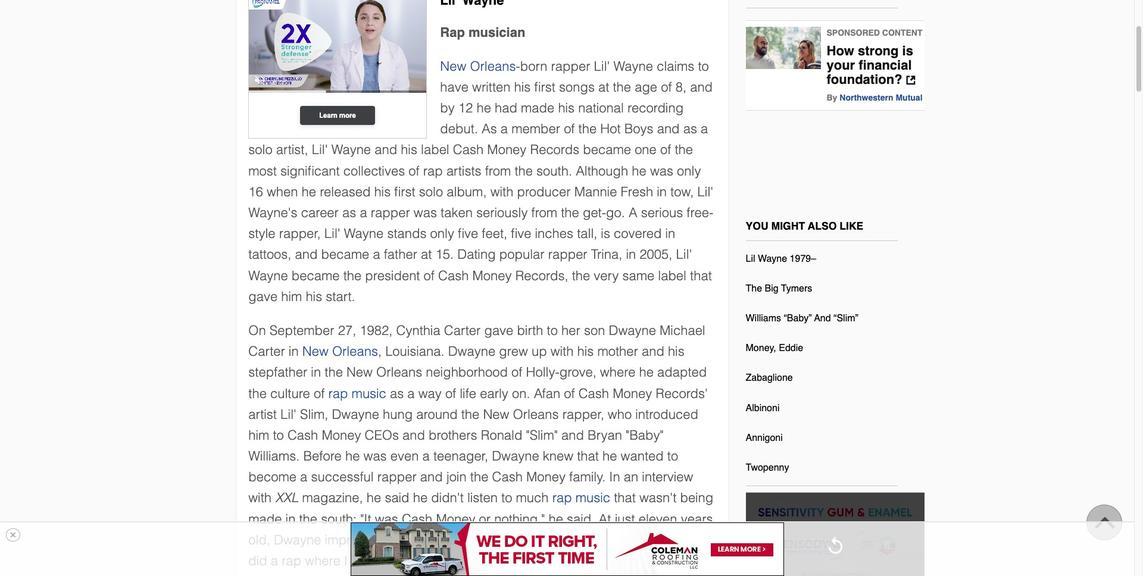 Task type: describe. For each thing, give the bounding box(es) containing it.
member
[[512, 122, 561, 137]]

was up the stands on the left top
[[414, 206, 437, 220]]

lil' right 2005, on the top right
[[676, 247, 692, 262]]

cash down 'or' on the bottom of the page
[[464, 533, 495, 548]]

2 horizontal spatial as
[[684, 122, 698, 137]]

he down bryan
[[603, 449, 617, 464]]

of left 8,
[[661, 80, 672, 95]]

of left life
[[446, 386, 456, 401]]

money down dating
[[473, 268, 512, 283]]

in inside ', louisiana. dwayne grew up with his mother and his stepfather in the new orleans neighborhood of holly-grove, where he adapted the culture of'
[[311, 365, 321, 380]]

slim,
[[300, 407, 328, 422]]

her
[[562, 323, 581, 338]]

artists
[[447, 164, 482, 178]]

2 five from the left
[[511, 226, 532, 241]]

the
[[746, 283, 763, 294]]

on september 27, 1982, cynthia carter gave birth to her son dwayne michael carter in
[[249, 323, 706, 359]]

williams
[[746, 313, 782, 324]]

off
[[612, 533, 627, 548]]

and down the recording
[[657, 122, 680, 137]]

that wasn't being made in the south; "it was cash money or nothing," he said. at just eleven years old, dwayne impressed the ceos of cash money by showing off his talent. "i did a rap where i spelled out my hood, holly-grove and they gave me a card. you know, you give a child a card, he ain't never stop callin' that number,
[[249, 491, 714, 577]]

fresh
[[621, 185, 654, 199]]

and left "slim"
[[815, 313, 831, 324]]

that right 'callin''
[[601, 575, 623, 577]]

1 vertical spatial at
[[421, 247, 432, 262]]

where inside ', louisiana. dwayne grew up with his mother and his stepfather in the new orleans neighborhood of holly-grove, where he adapted the culture of'
[[600, 365, 636, 380]]

the left "very"
[[572, 268, 590, 283]]

who
[[608, 407, 632, 422]]

in down 'serious'
[[666, 226, 676, 241]]

made inside the that wasn't being made in the south; "it was cash money or nothing," he said. at just eleven years old, dwayne impressed the ceos of cash money by showing off his talent. "i did a rap where i spelled out my hood, holly-grove and they gave me a card. you know, you give a child a card, he ain't never stop callin' that number,
[[249, 512, 282, 527]]

by inside -born rapper lil' wayne claims to have written his first songs at the age of 8, and by 12 he had made his national recording debut. as a member of the hot boys and as a solo artist, lil' wayne and his label cash money records became one of the most significant collectives of rap artists from the south. although he was only 16 when he released his first solo album, with producer mannie fresh in tow, lil' wayne's career as a rapper was taken seriously from the get-go. a serious free- style rapper, lil' wayne stands only five feet, five inches tall, is covered in tattoos, and became a father at 15. dating popular rapper trina, in 2005, lil' wayne became the president of cash money records, the very same label that gave him his start.
[[440, 101, 455, 116]]

that inside as a way of life early on. afan of cash money records' artist lil' slim, dwayne hung around the new orleans rapper, who introduced him to cash money ceos and brothers ronald "slim" and bryan "baby" williams. before he was even a teenager, dwayne knew that he wanted to become a successful rapper and join the cash money family. in an interview with
[[577, 449, 599, 464]]

or
[[479, 512, 491, 527]]

dwayne down rap music
[[332, 407, 379, 422]]

tattoos,
[[249, 247, 292, 262]]

he left said.
[[549, 512, 564, 527]]

he down hood,
[[453, 575, 467, 577]]

south.
[[537, 164, 572, 178]]

nothing,"
[[495, 512, 545, 527]]

the up artist
[[249, 386, 267, 401]]

musician
[[469, 25, 526, 40]]

1 vertical spatial advertisement region
[[351, 523, 784, 577]]

0 horizontal spatial new orleans link
[[302, 344, 378, 359]]

xxl
[[275, 491, 299, 506]]

to inside -born rapper lil' wayne claims to have written his first songs at the age of 8, and by 12 he had made his national recording debut. as a member of the hot boys and as a solo artist, lil' wayne and his label cash money records became one of the most significant collectives of rap artists from the south. although he was only 16 when he released his first solo album, with producer mannie fresh in tow, lil' wayne's career as a rapper was taken seriously from the get-go. a serious free- style rapper, lil' wayne stands only five feet, five inches tall, is covered in tattoos, and became a father at 15. dating popular rapper trina, in 2005, lil' wayne became the president of cash money records, the very same label that gave him his start.
[[698, 59, 709, 74]]

family.
[[570, 470, 606, 485]]

1 vertical spatial solo
[[419, 185, 443, 199]]

free-
[[687, 206, 714, 220]]

records'
[[656, 386, 708, 401]]

rap music
[[328, 386, 387, 401]]

september
[[270, 323, 335, 338]]

showing
[[560, 533, 608, 548]]

, louisiana. dwayne grew up with his mother and his stepfather in the new orleans neighborhood of holly-grove, where he adapted the culture of
[[249, 344, 707, 401]]

northwestern
[[840, 93, 894, 102]]

1979–
[[790, 254, 817, 264]]

rapper up the stands on the left top
[[371, 206, 410, 220]]

and right 8,
[[691, 80, 713, 95]]

the up start.
[[344, 268, 362, 283]]

annigoni
[[746, 433, 783, 444]]

1 horizontal spatial first
[[535, 80, 556, 95]]

old,
[[249, 533, 270, 548]]

his up adapted
[[668, 344, 685, 359]]

artist,
[[276, 143, 308, 158]]

his left start.
[[306, 289, 322, 304]]

1982,
[[360, 323, 393, 338]]

tow,
[[671, 185, 694, 199]]

years
[[681, 512, 713, 527]]

rapper, inside -born rapper lil' wayne claims to have written his first songs at the age of 8, and by 12 he had made his national recording debut. as a member of the hot boys and as a solo artist, lil' wayne and his label cash money records became one of the most significant collectives of rap artists from the south. although he was only 16 when he released his first solo album, with producer mannie fresh in tow, lil' wayne's career as a rapper was taken seriously from the get-go. a serious free- style rapper, lil' wayne stands only five feet, five inches tall, is covered in tattoos, and became a father at 15. dating popular rapper trina, in 2005, lil' wayne became the president of cash money records, the very same label that gave him his start.
[[279, 226, 321, 241]]

"i
[[690, 533, 697, 548]]

recording
[[628, 101, 684, 116]]

new down september
[[302, 344, 329, 359]]

the up listen
[[470, 470, 489, 485]]

the left south;
[[299, 512, 318, 527]]

hung
[[383, 407, 413, 422]]

with inside ', louisiana. dwayne grew up with his mother and his stepfather in the new orleans neighborhood of holly-grove, where he adapted the culture of'
[[551, 344, 574, 359]]

wasn't
[[640, 491, 677, 506]]

producer
[[517, 185, 571, 199]]

content
[[883, 28, 923, 37]]

ceos inside as a way of life early on. afan of cash money records' artist lil' slim, dwayne hung around the new orleans rapper, who introduced him to cash money ceos and brothers ronald "slim" and bryan "baby" williams. before he was even a teenager, dwayne knew that he wanted to become a successful rapper and join the cash money family. in an interview with
[[365, 428, 399, 443]]

of up records
[[564, 122, 575, 137]]

his up the grove, on the bottom of the page
[[578, 344, 594, 359]]

the left age
[[613, 80, 631, 95]]

1 vertical spatial only
[[430, 226, 454, 241]]

the right one
[[675, 143, 693, 158]]

money down didn't
[[436, 512, 476, 527]]

out
[[398, 554, 416, 569]]

to right listen
[[502, 491, 513, 506]]

to up the williams.
[[273, 428, 284, 443]]

dwayne down the ronald
[[492, 449, 539, 464]]

2005,
[[640, 247, 673, 262]]

records
[[530, 143, 580, 158]]

new inside as a way of life early on. afan of cash money records' artist lil' slim, dwayne hung around the new orleans rapper, who introduced him to cash money ceos and brothers ronald "slim" and bryan "baby" williams. before he was even a teenager, dwayne knew that he wanted to become a successful rapper and join the cash money family. in an interview with
[[483, 407, 510, 422]]

northwestern mutual link
[[840, 93, 923, 102]]

money down as
[[487, 143, 527, 158]]

and up 'xxl magazine, he said he didn't listen to much rap music'
[[420, 470, 443, 485]]

twopenny link
[[746, 458, 790, 483]]

born
[[520, 59, 548, 74]]

was inside the that wasn't being made in the south; "it was cash money or nothing," he said. at just eleven years old, dwayne impressed the ceos of cash money by showing off his talent. "i did a rap where i spelled out my hood, holly-grove and they gave me a card. you know, you give a child a card, he ain't never stop callin' that number,
[[375, 512, 398, 527]]

go.
[[606, 206, 625, 220]]

card.
[[669, 554, 699, 569]]

rap up said.
[[553, 491, 572, 506]]

27,
[[338, 323, 356, 338]]

tall,
[[577, 226, 598, 241]]

hot
[[601, 122, 621, 137]]

money down knew
[[527, 470, 566, 485]]

gave inside the that wasn't being made in the south; "it was cash money or nothing," he said. at just eleven years old, dwayne impressed the ceos of cash money by showing off his talent. "i did a rap where i spelled out my hood, holly-grove and they gave me a card. you know, you give a child a card, he ain't never stop callin' that number,
[[603, 554, 632, 569]]

0 vertical spatial solo
[[249, 143, 273, 158]]

was down one
[[650, 164, 674, 178]]

money down nothing,"
[[499, 533, 538, 548]]

1 vertical spatial carter
[[249, 344, 285, 359]]

"it
[[361, 512, 371, 527]]

xxl magazine, he said he didn't listen to much rap music
[[275, 491, 611, 506]]

just
[[615, 512, 635, 527]]

he down significant
[[302, 185, 316, 199]]

of right one
[[661, 143, 672, 158]]

on
[[249, 323, 266, 338]]

his down - at the top of page
[[514, 80, 531, 95]]

with inside -born rapper lil' wayne claims to have written his first songs at the age of 8, and by 12 he had made his national recording debut. as a member of the hot boys and as a solo artist, lil' wayne and his label cash money records became one of the most significant collectives of rap artists from the south. although he was only 16 when he released his first solo album, with producer mannie fresh in tow, lil' wayne's career as a rapper was taken seriously from the get-go. a serious free- style rapper, lil' wayne stands only five feet, five inches tall, is covered in tattoos, and became a father at 15. dating popular rapper trina, in 2005, lil' wayne became the president of cash money records, the very same label that gave him his start.
[[491, 185, 514, 199]]

was inside as a way of life early on. afan of cash money records' artist lil' slim, dwayne hung around the new orleans rapper, who introduced him to cash money ceos and brothers ronald "slim" and bryan "baby" williams. before he was even a teenager, dwayne knew that he wanted to become a successful rapper and join the cash money family. in an interview with
[[364, 449, 387, 464]]

much
[[516, 491, 549, 506]]

money,
[[746, 343, 777, 354]]

orleans down 27,
[[332, 344, 378, 359]]

8,
[[676, 80, 687, 95]]

president
[[365, 268, 420, 283]]

up
[[532, 344, 547, 359]]

to up interview
[[668, 449, 679, 464]]

wayne up age
[[614, 59, 654, 74]]

new orleans for left new orleans link
[[302, 344, 378, 359]]

cash up artists
[[453, 143, 484, 158]]

new orleans for new orleans link to the top
[[440, 59, 516, 74]]

significant
[[281, 164, 340, 178]]

of right president
[[424, 268, 435, 283]]

had
[[495, 101, 518, 116]]

zabaglione link
[[746, 368, 793, 394]]

cash down slim,
[[288, 428, 318, 443]]

holly- inside the that wasn't being made in the south; "it was cash money or nothing," he said. at just eleven years old, dwayne impressed the ceos of cash money by showing off his talent. "i did a rap where i spelled out my hood, holly-grove and they gave me a card. you know, you give a child a card, he ain't never stop callin' that number,
[[478, 554, 512, 569]]

money up who
[[613, 386, 652, 401]]

inches
[[535, 226, 574, 241]]

1 horizontal spatial carter
[[444, 323, 481, 338]]

south;
[[321, 512, 357, 527]]

money up before
[[322, 428, 361, 443]]

new inside ', louisiana. dwayne grew up with his mother and his stepfather in the new orleans neighborhood of holly-grove, where he adapted the culture of'
[[347, 365, 373, 380]]

brothers
[[429, 428, 478, 443]]

he up the "fresh"
[[632, 164, 647, 178]]

in
[[610, 470, 621, 485]]

join
[[447, 470, 467, 485]]

of right afan
[[564, 386, 575, 401]]

cash down the grove, on the bottom of the page
[[579, 386, 609, 401]]

cash down the 15. at left top
[[438, 268, 469, 283]]

the down life
[[461, 407, 480, 422]]

like
[[840, 220, 864, 232]]

he up "it
[[367, 491, 381, 506]]

me
[[636, 554, 654, 569]]

lil
[[746, 254, 756, 264]]

magazine,
[[302, 491, 363, 506]]

mannie
[[575, 185, 617, 199]]

that up 'just'
[[614, 491, 636, 506]]

even
[[391, 449, 419, 464]]

gave inside -born rapper lil' wayne claims to have written his first songs at the age of 8, and by 12 he had made his national recording debut. as a member of the hot boys and as a solo artist, lil' wayne and his label cash money records became one of the most significant collectives of rap artists from the south. although he was only 16 when he released his first solo album, with producer mannie fresh in tow, lil' wayne's career as a rapper was taken seriously from the get-go. a serious free- style rapper, lil' wayne stands only five feet, five inches tall, is covered in tattoos, and became a father at 15. dating popular rapper trina, in 2005, lil' wayne became the president of cash money records, the very same label that gave him his start.
[[249, 289, 278, 304]]

big
[[765, 283, 779, 294]]

1 horizontal spatial you
[[746, 220, 769, 232]]

louisiana.
[[385, 344, 445, 359]]

neighborhood
[[426, 365, 508, 380]]

twopenny
[[746, 463, 790, 474]]

they
[[575, 554, 600, 569]]

wayne left the stands on the left top
[[344, 226, 384, 241]]

the left hot
[[579, 122, 597, 137]]

didn't
[[431, 491, 464, 506]]

never
[[498, 575, 531, 577]]

he right 12 at the left of the page
[[477, 101, 491, 116]]

and up knew
[[562, 428, 584, 443]]

2 vertical spatial became
[[292, 268, 340, 283]]

tymers
[[782, 283, 813, 294]]

rapper down inches in the top of the page
[[548, 247, 588, 262]]

the up producer at the left top of the page
[[515, 164, 533, 178]]

0 vertical spatial only
[[677, 164, 701, 178]]

get-
[[583, 206, 606, 220]]

rap inside -born rapper lil' wayne claims to have written his first songs at the age of 8, and by 12 he had made his national recording debut. as a member of the hot boys and as a solo artist, lil' wayne and his label cash money records became one of the most significant collectives of rap artists from the south. although he was only 16 when he released his first solo album, with producer mannie fresh in tow, lil' wayne's career as a rapper was taken seriously from the get-go. a serious free- style rapper, lil' wayne stands only five feet, five inches tall, is covered in tattoos, and became a father at 15. dating popular rapper trina, in 2005, lil' wayne became the president of cash money records, the very same label that gave him his start.
[[423, 164, 443, 178]]

0 horizontal spatial music
[[352, 386, 387, 401]]

lil' up songs
[[594, 59, 610, 74]]

lil wayne 1979– link
[[746, 249, 817, 274]]

1 vertical spatial first
[[395, 185, 416, 199]]

to inside on september 27, 1982, cynthia carter gave birth to her son dwayne michael carter in
[[547, 323, 558, 338]]

being
[[681, 491, 714, 506]]

know,
[[275, 575, 308, 577]]

he inside ', louisiana. dwayne grew up with his mother and his stepfather in the new orleans neighborhood of holly-grove, where he adapted the culture of'
[[639, 365, 654, 380]]

and right tattoos,
[[295, 247, 318, 262]]

introduced
[[636, 407, 699, 422]]

is inside sponsored content how strong is your financial foundation? by northwestern mutual
[[903, 43, 914, 58]]

rapper up songs
[[551, 59, 591, 74]]

his down songs
[[558, 101, 575, 116]]



Task type: locate. For each thing, give the bounding box(es) containing it.
talent.
[[650, 533, 686, 548]]

is right tall,
[[601, 226, 611, 241]]

him inside as a way of life early on. afan of cash money records' artist lil' slim, dwayne hung around the new orleans rapper, who introduced him to cash money ceos and brothers ronald "slim" and bryan "baby" williams. before he was even a teenager, dwayne knew that he wanted to become a successful rapper and join the cash money family. in an interview with
[[249, 428, 269, 443]]

gave inside on september 27, 1982, cynthia carter gave birth to her son dwayne michael carter in
[[485, 323, 514, 338]]

new orleans
[[440, 59, 516, 74], [302, 344, 378, 359]]

to right the claims
[[698, 59, 709, 74]]

0 vertical spatial new orleans link
[[440, 59, 516, 74]]

1 horizontal spatial him
[[281, 289, 302, 304]]

first down collectives on the left top of page
[[395, 185, 416, 199]]

0 vertical spatial where
[[600, 365, 636, 380]]

sponsored
[[827, 28, 880, 37]]

his inside the that wasn't being made in the south; "it was cash money or nothing," he said. at just eleven years old, dwayne impressed the ceos of cash money by showing off his talent. "i did a rap where i spelled out my hood, holly-grove and they gave me a card. you know, you give a child a card, he ain't never stop callin' that number,
[[630, 533, 647, 548]]

williams "baby" and "slim"
[[746, 313, 859, 324]]

new up rap music
[[347, 365, 373, 380]]

rapper up said
[[378, 470, 417, 485]]

0 vertical spatial made
[[521, 101, 555, 116]]

strong
[[858, 43, 899, 58]]

around
[[417, 407, 458, 422]]

only up tow,
[[677, 164, 701, 178]]

0 horizontal spatial him
[[249, 428, 269, 443]]

new orleans up written
[[440, 59, 516, 74]]

from
[[485, 164, 511, 178], [532, 206, 558, 220]]

orleans inside ', louisiana. dwayne grew up with his mother and his stepfather in the new orleans neighborhood of holly-grove, where he adapted the culture of'
[[377, 365, 422, 380]]

dwayne
[[609, 323, 656, 338], [448, 344, 496, 359], [332, 407, 379, 422], [492, 449, 539, 464], [274, 533, 321, 548]]

wayne up collectives on the left top of page
[[332, 143, 371, 158]]

gave up on
[[249, 289, 278, 304]]

as down the recording
[[684, 122, 698, 137]]

at
[[599, 80, 610, 95], [421, 247, 432, 262]]

is inside -born rapper lil' wayne claims to have written his first songs at the age of 8, and by 12 he had made his national recording debut. as a member of the hot boys and as a solo artist, lil' wayne and his label cash money records became one of the most significant collectives of rap artists from the south. although he was only 16 when he released his first solo album, with producer mannie fresh in tow, lil' wayne's career as a rapper was taken seriously from the get-go. a serious free- style rapper, lil' wayne stands only five feet, five inches tall, is covered in tattoos, and became a father at 15. dating popular rapper trina, in 2005, lil' wayne became the president of cash money records, the very same label that gave him his start.
[[601, 226, 611, 241]]

0 horizontal spatial ceos
[[365, 428, 399, 443]]

afan
[[534, 386, 561, 401]]

1 horizontal spatial new orleans
[[440, 59, 516, 74]]

lil' inside as a way of life early on. afan of cash money records' artist lil' slim, dwayne hung around the new orleans rapper, who introduced him to cash money ceos and brothers ronald "slim" and bryan "baby" williams. before he was even a teenager, dwayne knew that he wanted to become a successful rapper and join the cash money family. in an interview with
[[281, 407, 297, 422]]

grove
[[512, 554, 545, 569]]

1 horizontal spatial music
[[576, 491, 611, 506]]

0 vertical spatial carter
[[444, 323, 481, 338]]

,
[[378, 344, 382, 359]]

new orleans link
[[440, 59, 516, 74], [302, 344, 378, 359]]

have
[[440, 80, 469, 95]]

1 vertical spatial where
[[305, 554, 341, 569]]

0 horizontal spatial made
[[249, 512, 282, 527]]

0 horizontal spatial with
[[249, 491, 272, 506]]

1 horizontal spatial holly-
[[526, 365, 560, 380]]

him inside -born rapper lil' wayne claims to have written his first songs at the age of 8, and by 12 he had made his national recording debut. as a member of the hot boys and as a solo artist, lil' wayne and his label cash money records became one of the most significant collectives of rap artists from the south. although he was only 16 when he released his first solo album, with producer mannie fresh in tow, lil' wayne's career as a rapper was taken seriously from the get-go. a serious free- style rapper, lil' wayne stands only five feet, five inches tall, is covered in tattoos, and became a father at 15. dating popular rapper trina, in 2005, lil' wayne became the president of cash money records, the very same label that gave him his start.
[[281, 289, 302, 304]]

and inside the that wasn't being made in the south; "it was cash money or nothing," he said. at just eleven years old, dwayne impressed the ceos of cash money by showing off his talent. "i did a rap where i spelled out my hood, holly-grove and they gave me a card. you know, you give a child a card, he ain't never stop callin' that number,
[[549, 554, 571, 569]]

cash up listen
[[492, 470, 523, 485]]

he up successful
[[345, 449, 360, 464]]

in inside the that wasn't being made in the south; "it was cash money or nothing," he said. at just eleven years old, dwayne impressed the ceos of cash money by showing off his talent. "i did a rap where i spelled out my hood, holly-grove and they gave me a card. you know, you give a child a card, he ain't never stop callin' that number,
[[286, 512, 296, 527]]

0 vertical spatial advertisement region
[[249, 0, 427, 141]]

1 vertical spatial rap music link
[[553, 491, 611, 506]]

1 vertical spatial holly-
[[478, 554, 512, 569]]

first
[[535, 80, 556, 95], [395, 185, 416, 199]]

zabaglione
[[746, 373, 793, 384]]

0 horizontal spatial holly-
[[478, 554, 512, 569]]

solo up taken
[[419, 185, 443, 199]]

listen
[[468, 491, 498, 506]]

with inside as a way of life early on. afan of cash money records' artist lil' slim, dwayne hung around the new orleans rapper, who introduced him to cash money ceos and brothers ronald "slim" and bryan "baby" williams. before he was even a teenager, dwayne knew that he wanted to become a successful rapper and join the cash money family. in an interview with
[[249, 491, 272, 506]]

dwayne inside on september 27, 1982, cynthia carter gave birth to her son dwayne michael carter in
[[609, 323, 656, 338]]

solo up most
[[249, 143, 273, 158]]

holly-
[[526, 365, 560, 380], [478, 554, 512, 569]]

1 horizontal spatial five
[[511, 226, 532, 241]]

0 horizontal spatial gave
[[249, 289, 278, 304]]

gave down off
[[603, 554, 632, 569]]

adapted
[[658, 365, 707, 380]]

hood,
[[441, 554, 475, 569]]

made up old,
[[249, 512, 282, 527]]

where inside the that wasn't being made in the south; "it was cash money or nothing," he said. at just eleven years old, dwayne impressed the ceos of cash money by showing off his talent. "i did a rap where i spelled out my hood, holly-grove and they gave me a card. you know, you give a child a card, he ain't never stop callin' that number,
[[305, 554, 341, 569]]

you inside the that wasn't being made in the south; "it was cash money or nothing," he said. at just eleven years old, dwayne impressed the ceos of cash money by showing off his talent. "i did a rap where i spelled out my hood, holly-grove and they gave me a card. you know, you give a child a card, he ain't never stop callin' that number,
[[249, 575, 271, 577]]

2 vertical spatial as
[[390, 386, 404, 401]]

0 horizontal spatial solo
[[249, 143, 273, 158]]

1 vertical spatial from
[[532, 206, 558, 220]]

0 horizontal spatial from
[[485, 164, 511, 178]]

in left tow,
[[657, 185, 667, 199]]

of up slim,
[[314, 386, 325, 401]]

1 horizontal spatial where
[[600, 365, 636, 380]]

new orleans down 27,
[[302, 344, 378, 359]]

grove,
[[560, 365, 597, 380]]

wayne inside lil wayne 1979– link
[[758, 254, 788, 264]]

gave up grew
[[485, 323, 514, 338]]

music down family.
[[576, 491, 611, 506]]

0 vertical spatial is
[[903, 43, 914, 58]]

national
[[579, 101, 624, 116]]

he right said
[[413, 491, 428, 506]]

as inside as a way of life early on. afan of cash money records' artist lil' slim, dwayne hung around the new orleans rapper, who introduced him to cash money ceos and brothers ronald "slim" and bryan "baby" williams. before he was even a teenager, dwayne knew that he wanted to become a successful rapper and join the cash money family. in an interview with
[[390, 386, 404, 401]]

0 vertical spatial gave
[[249, 289, 278, 304]]

rapper, up bryan
[[563, 407, 604, 422]]

successful
[[311, 470, 374, 485]]

made
[[521, 101, 555, 116], [249, 512, 282, 527]]

dating
[[458, 247, 496, 262]]

of right collectives on the left top of page
[[409, 164, 420, 178]]

rapper inside as a way of life early on. afan of cash money records' artist lil' slim, dwayne hung around the new orleans rapper, who introduced him to cash money ceos and brothers ronald "slim" and bryan "baby" williams. before he was even a teenager, dwayne knew that he wanted to become a successful rapper and join the cash money family. in an interview with
[[378, 470, 417, 485]]

williams.
[[249, 449, 300, 464]]

dwayne inside the that wasn't being made in the south; "it was cash money or nothing," he said. at just eleven years old, dwayne impressed the ceos of cash money by showing off his talent. "i did a rap where i spelled out my hood, holly-grove and they gave me a card. you know, you give a child a card, he ain't never stop callin' that number,
[[274, 533, 321, 548]]

music
[[352, 386, 387, 401], [576, 491, 611, 506]]

1 horizontal spatial from
[[532, 206, 558, 220]]

1 horizontal spatial new orleans link
[[440, 59, 516, 74]]

his
[[514, 80, 531, 95], [558, 101, 575, 116], [401, 143, 418, 158], [374, 185, 391, 199], [306, 289, 322, 304], [578, 344, 594, 359], [668, 344, 685, 359], [630, 533, 647, 548]]

a
[[629, 206, 638, 220]]

0 vertical spatial at
[[599, 80, 610, 95]]

orleans
[[470, 59, 516, 74], [332, 344, 378, 359], [377, 365, 422, 380], [513, 407, 559, 422]]

by left 12 at the left of the page
[[440, 101, 455, 116]]

from right artists
[[485, 164, 511, 178]]

impressed
[[325, 533, 386, 548]]

as a way of life early on. afan of cash money records' artist lil' slim, dwayne hung around the new orleans rapper, who introduced him to cash money ceos and brothers ronald "slim" and bryan "baby" williams. before he was even a teenager, dwayne knew that he wanted to become a successful rapper and join the cash money family. in an interview with
[[249, 386, 708, 506]]

1 horizontal spatial only
[[677, 164, 701, 178]]

0 horizontal spatial rap music link
[[328, 386, 387, 401]]

advertisement region
[[249, 0, 427, 141], [351, 523, 784, 577]]

released
[[320, 185, 371, 199]]

new
[[440, 59, 467, 74], [302, 344, 329, 359], [347, 365, 373, 380], [483, 407, 510, 422]]

2 vertical spatial gave
[[603, 554, 632, 569]]

the left 'get-'
[[561, 206, 580, 220]]

0 horizontal spatial new orleans
[[302, 344, 378, 359]]

he left adapted
[[639, 365, 654, 380]]

in inside on september 27, 1982, cynthia carter gave birth to her son dwayne michael carter in
[[289, 344, 299, 359]]

1 vertical spatial new orleans link
[[302, 344, 378, 359]]

0 vertical spatial rap music link
[[328, 386, 387, 401]]

a
[[501, 122, 508, 137], [701, 122, 708, 137], [360, 206, 367, 220], [373, 247, 380, 262], [408, 386, 415, 401], [423, 449, 430, 464], [300, 470, 308, 485], [271, 554, 278, 569], [658, 554, 665, 569], [365, 575, 372, 577], [408, 575, 415, 577]]

in
[[657, 185, 667, 199], [666, 226, 676, 241], [626, 247, 636, 262], [289, 344, 299, 359], [311, 365, 321, 380], [286, 512, 296, 527]]

style
[[249, 226, 276, 241]]

in right stepfather
[[311, 365, 321, 380]]

0 vertical spatial you
[[746, 220, 769, 232]]

by inside the that wasn't being made in the south; "it was cash money or nothing," he said. at just eleven years old, dwayne impressed the ceos of cash money by showing off his talent. "i did a rap where i spelled out my hood, holly-grove and they gave me a card. you know, you give a child a card, he ain't never stop callin' that number,
[[542, 533, 556, 548]]

1 vertical spatial with
[[551, 344, 574, 359]]

1 vertical spatial him
[[249, 428, 269, 443]]

also
[[808, 220, 837, 232]]

1 horizontal spatial at
[[599, 80, 610, 95]]

orleans inside as a way of life early on. afan of cash money records' artist lil' slim, dwayne hung around the new orleans rapper, who introduced him to cash money ceos and brothers ronald "slim" and bryan "baby" williams. before he was even a teenager, dwayne knew that he wanted to become a successful rapper and join the cash money family. in an interview with
[[513, 407, 559, 422]]

0 horizontal spatial by
[[440, 101, 455, 116]]

0 vertical spatial music
[[352, 386, 387, 401]]

1 horizontal spatial is
[[903, 43, 914, 58]]

1 vertical spatial by
[[542, 533, 556, 548]]

said
[[385, 491, 410, 506]]

where
[[600, 365, 636, 380], [305, 554, 341, 569]]

lil' up significant
[[312, 143, 328, 158]]

father
[[384, 247, 418, 262]]

orleans up written
[[470, 59, 516, 74]]

-born rapper lil' wayne claims to have written his first songs at the age of 8, and by 12 he had made his national recording debut. as a member of the hot boys and as a solo artist, lil' wayne and his label cash money records became one of the most significant collectives of rap artists from the south. although he was only 16 when he released his first solo album, with producer mannie fresh in tow, lil' wayne's career as a rapper was taken seriously from the get-go. a serious free- style rapper, lil' wayne stands only five feet, five inches tall, is covered in tattoos, and became a father at 15. dating popular rapper trina, in 2005, lil' wayne became the president of cash money records, the very same label that gave him his start.
[[249, 59, 714, 304]]

2 vertical spatial with
[[249, 491, 272, 506]]

1 vertical spatial made
[[249, 512, 282, 527]]

0 vertical spatial holly-
[[526, 365, 560, 380]]

0 vertical spatial label
[[421, 143, 450, 158]]

rap up 'know,'
[[282, 554, 302, 569]]

1 vertical spatial is
[[601, 226, 611, 241]]

at up the national
[[599, 80, 610, 95]]

dwayne up 'know,'
[[274, 533, 321, 548]]

artist
[[249, 407, 277, 422]]

only
[[677, 164, 701, 178], [430, 226, 454, 241]]

with down the become
[[249, 491, 272, 506]]

of down grew
[[512, 365, 523, 380]]

serious
[[641, 206, 683, 220]]

1 vertical spatial gave
[[485, 323, 514, 338]]

1 vertical spatial new orleans
[[302, 344, 378, 359]]

0 vertical spatial by
[[440, 101, 455, 116]]

0 vertical spatial ceos
[[365, 428, 399, 443]]

trina,
[[591, 247, 623, 262]]

0 horizontal spatial you
[[249, 575, 271, 577]]

in down covered
[[626, 247, 636, 262]]

1 vertical spatial ceos
[[412, 533, 446, 548]]

grew
[[499, 344, 528, 359]]

stands
[[387, 226, 427, 241]]

how strong is your financial foundation? image
[[746, 27, 821, 69]]

wayne down tattoos,
[[249, 268, 288, 283]]

lil' down career
[[325, 226, 341, 241]]

rapper, down career
[[279, 226, 321, 241]]

0 vertical spatial became
[[583, 143, 631, 158]]

2 horizontal spatial gave
[[603, 554, 632, 569]]

same
[[623, 268, 655, 283]]

early
[[480, 386, 509, 401]]

ceos inside the that wasn't being made in the south; "it was cash money or nothing," he said. at just eleven years old, dwayne impressed the ceos of cash money by showing off his talent. "i did a rap where i spelled out my hood, holly-grove and they gave me a card. you know, you give a child a card, he ain't never stop callin' that number,
[[412, 533, 446, 548]]

1 vertical spatial became
[[321, 247, 370, 262]]

was left the even
[[364, 449, 387, 464]]

and up stop
[[549, 554, 571, 569]]

made inside -born rapper lil' wayne claims to have written his first songs at the age of 8, and by 12 he had made his national recording debut. as a member of the hot boys and as a solo artist, lil' wayne and his label cash money records became one of the most significant collectives of rap artists from the south. although he was only 16 when he released his first solo album, with producer mannie fresh in tow, lil' wayne's career as a rapper was taken seriously from the get-go. a serious free- style rapper, lil' wayne stands only five feet, five inches tall, is covered in tattoos, and became a father at 15. dating popular rapper trina, in 2005, lil' wayne became the president of cash money records, the very same label that gave him his start.
[[521, 101, 555, 116]]

0 vertical spatial him
[[281, 289, 302, 304]]

new orleans link up written
[[440, 59, 516, 74]]

cynthia
[[396, 323, 441, 338]]

holly- down up
[[526, 365, 560, 380]]

first down born
[[535, 80, 556, 95]]

was
[[650, 164, 674, 178], [414, 206, 437, 220], [364, 449, 387, 464], [375, 512, 398, 527]]

1 horizontal spatial made
[[521, 101, 555, 116]]

1 horizontal spatial by
[[542, 533, 556, 548]]

rap music link
[[328, 386, 387, 401], [553, 491, 611, 506]]

his down collectives on the left top of page
[[374, 185, 391, 199]]

dwayne up neighborhood at the bottom
[[448, 344, 496, 359]]

by up grove at the left bottom of the page
[[542, 533, 556, 548]]

0 vertical spatial with
[[491, 185, 514, 199]]

dwayne up mother
[[609, 323, 656, 338]]

is down the content
[[903, 43, 914, 58]]

mutual
[[896, 93, 923, 102]]

of up hood,
[[450, 533, 461, 548]]

and right mother
[[642, 344, 665, 359]]

new up have
[[440, 59, 467, 74]]

1 vertical spatial as
[[343, 206, 356, 220]]

wayne's
[[249, 206, 298, 220]]

1 five from the left
[[458, 226, 478, 241]]

was right "it
[[375, 512, 398, 527]]

very
[[594, 268, 619, 283]]

written
[[472, 80, 511, 95]]

financial
[[859, 58, 912, 73]]

carter up neighborhood at the bottom
[[444, 323, 481, 338]]

the up out
[[390, 533, 408, 548]]

1 horizontal spatial with
[[491, 185, 514, 199]]

0 vertical spatial as
[[684, 122, 698, 137]]

holly- inside ', louisiana. dwayne grew up with his mother and his stepfather in the new orleans neighborhood of holly-grove, where he adapted the culture of'
[[526, 365, 560, 380]]

card,
[[419, 575, 449, 577]]

cash down said
[[402, 512, 433, 527]]

that up michael
[[690, 268, 712, 283]]

0 vertical spatial rapper,
[[279, 226, 321, 241]]

0 horizontal spatial label
[[421, 143, 450, 158]]

label
[[421, 143, 450, 158], [658, 268, 687, 283]]

1 horizontal spatial gave
[[485, 323, 514, 338]]

rapper, inside as a way of life early on. afan of cash money records' artist lil' slim, dwayne hung around the new orleans rapper, who introduced him to cash money ceos and brothers ronald "slim" and bryan "baby" williams. before he was even a teenager, dwayne knew that he wanted to become a successful rapper and join the cash money family. in an interview with
[[563, 407, 604, 422]]

your
[[827, 58, 856, 73]]

1 vertical spatial label
[[658, 268, 687, 283]]

0 horizontal spatial is
[[601, 226, 611, 241]]

debut.
[[440, 122, 478, 137]]

0 horizontal spatial rapper,
[[279, 226, 321, 241]]

0 horizontal spatial five
[[458, 226, 478, 241]]

1 horizontal spatial label
[[658, 268, 687, 283]]

1 horizontal spatial solo
[[419, 185, 443, 199]]

1 horizontal spatial rapper,
[[563, 407, 604, 422]]

that
[[690, 268, 712, 283], [577, 449, 599, 464], [614, 491, 636, 506], [601, 575, 623, 577]]

1 vertical spatial rapper,
[[563, 407, 604, 422]]

label down debut.
[[421, 143, 450, 158]]

records,
[[516, 268, 569, 283]]

label down 2005, on the top right
[[658, 268, 687, 283]]

0 horizontal spatial where
[[305, 554, 341, 569]]

dwayne inside ', louisiana. dwayne grew up with his mother and his stepfather in the new orleans neighborhood of holly-grove, where he adapted the culture of'
[[448, 344, 496, 359]]

on.
[[512, 386, 531, 401]]

son
[[584, 323, 605, 338]]

rap right culture
[[328, 386, 348, 401]]

×
[[10, 529, 16, 542]]

0 vertical spatial from
[[485, 164, 511, 178]]

0 horizontal spatial only
[[430, 226, 454, 241]]

lil' up the free-
[[698, 185, 714, 199]]

2 horizontal spatial with
[[551, 344, 574, 359]]

his up collectives on the left top of page
[[401, 143, 418, 158]]

career
[[301, 206, 339, 220]]

and up collectives on the left top of page
[[375, 143, 397, 158]]

ceos down hung
[[365, 428, 399, 443]]

only up the 15. at left top
[[430, 226, 454, 241]]

carter down on
[[249, 344, 285, 359]]

wanted
[[621, 449, 664, 464]]

1 vertical spatial music
[[576, 491, 611, 506]]

of inside the that wasn't being made in the south; "it was cash money or nothing," he said. at just eleven years old, dwayne impressed the ceos of cash money by showing off his talent. "i did a rap where i spelled out my hood, holly-grove and they gave me a card. you know, you give a child a card, he ain't never stop callin' that number,
[[450, 533, 461, 548]]

the up rap music
[[325, 365, 343, 380]]

and inside ', louisiana. dwayne grew up with his mother and his stepfather in the new orleans neighborhood of holly-grove, where he adapted the culture of'
[[642, 344, 665, 359]]

you down did
[[249, 575, 271, 577]]

and up the even
[[403, 428, 425, 443]]

one
[[635, 143, 657, 158]]

to left her
[[547, 323, 558, 338]]

1 horizontal spatial ceos
[[412, 533, 446, 548]]

him
[[281, 289, 302, 304], [249, 428, 269, 443]]

eddie
[[779, 343, 804, 354]]

you might also like
[[746, 220, 864, 232]]

rap music link up said.
[[553, 491, 611, 506]]

1 horizontal spatial as
[[390, 386, 404, 401]]

rap inside the that wasn't being made in the south; "it was cash money or nothing," he said. at just eleven years old, dwayne impressed the ceos of cash money by showing off his talent. "i did a rap where i spelled out my hood, holly-grove and they gave me a card. you know, you give a child a card, he ain't never stop callin' that number,
[[282, 554, 302, 569]]

0 horizontal spatial first
[[395, 185, 416, 199]]

that inside -born rapper lil' wayne claims to have written his first songs at the age of 8, and by 12 he had made his national recording debut. as a member of the hot boys and as a solo artist, lil' wayne and his label cash money records became one of the most significant collectives of rap artists from the south. although he was only 16 when he released his first solo album, with producer mannie fresh in tow, lil' wayne's career as a rapper was taken seriously from the get-go. a serious free- style rapper, lil' wayne stands only five feet, five inches tall, is covered in tattoos, and became a father at 15. dating popular rapper trina, in 2005, lil' wayne became the president of cash money records, the very same label that gave him his start.
[[690, 268, 712, 283]]

made up member
[[521, 101, 555, 116]]

0 vertical spatial first
[[535, 80, 556, 95]]

0 horizontal spatial at
[[421, 247, 432, 262]]

popular
[[500, 247, 545, 262]]

1 vertical spatial you
[[249, 575, 271, 577]]

0 horizontal spatial as
[[343, 206, 356, 220]]



Task type: vqa. For each thing, say whether or not it's contained in the screenshot.
Holly- inside That Wasn'T Being Made In The South; "It Was Cash Money Or Nothing," He Said. At Just Eleven Years Old, Dwayne Impressed The Ceos Of Cash Money By Showing Off His Talent. "I Did A Rap Where I Spelled Out My Hood, Holly-Grove And They Gave Me A Card. You Know, You Give A Child A Card, He Ain'T Never Stop Callin' That Number,
yes



